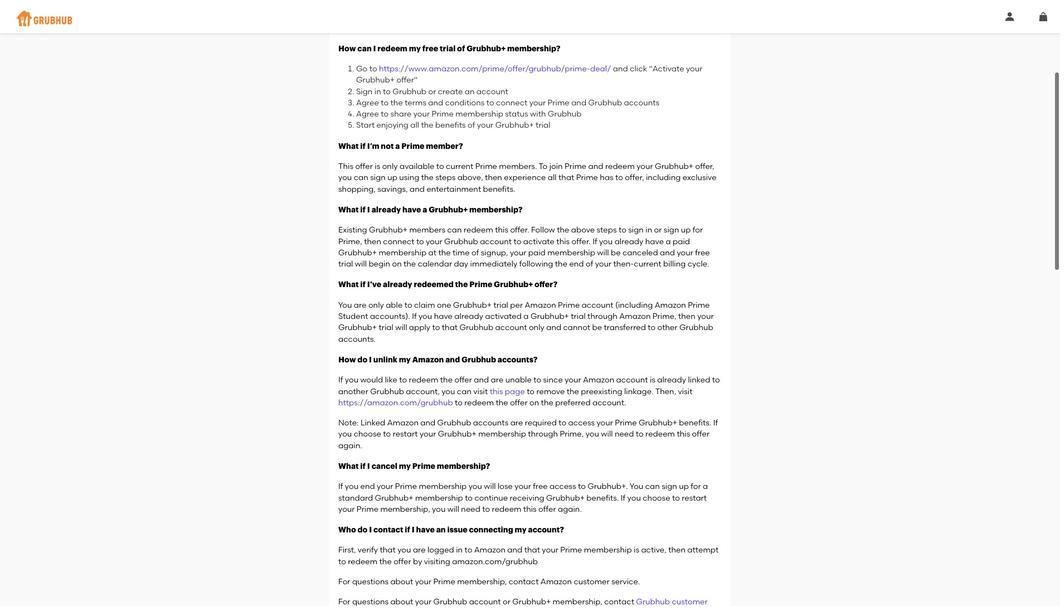 Task type: vqa. For each thing, say whether or not it's contained in the screenshot.
flavor, associated with whey
no



Task type: describe. For each thing, give the bounding box(es) containing it.
this inside the note: linked amazon and grubhub accounts are required to access your  prime grubhub+ benefits. if you choose to restart your grubhub+ membership through prime, you will need to redeem this offer again.
[[677, 430, 691, 439]]

membership up begin
[[379, 248, 427, 258]]

current inside this offer is only available to current prime members. to join prime and redeem your grubhub+ offer, you can sign up using the steps above, then experience all that prime has to offer, including exclusive shopping, savings, and entertainment benefits.
[[446, 162, 474, 171]]

how for how can i redeem my free trial of grubhub+ membership?
[[339, 44, 356, 52]]

if for what if i've already redeemed the prime grubhub+ offer?
[[360, 281, 366, 289]]

account?
[[528, 526, 565, 534]]

sign in to grubhub or create an account agree to the terms and conditions to connect your prime and grubhub accounts agree to share your prime membership status with grubhub start enjoying all the benefits of your grubhub+ trial
[[356, 87, 660, 130]]

0 horizontal spatial free
[[423, 44, 439, 52]]

your up receiving
[[515, 482, 531, 491]]

grubhub+ down entertainment
[[429, 206, 468, 214]]

offer"
[[397, 75, 418, 85]]

https://amazon.com/grubhub link
[[339, 398, 453, 408]]

prime up above, at the top left
[[476, 162, 497, 171]]

grubhub+ up account?
[[546, 493, 585, 503]]

my left account?
[[515, 526, 527, 534]]

this inside this page to remove the preexisting linkage. then, visit https://amazon.com/grubhub to redeem the offer on the preferred account.
[[490, 387, 503, 396]]

grubhub down offer"
[[393, 87, 427, 96]]

the left 'above'
[[557, 225, 570, 235]]

entertainment
[[427, 184, 481, 194]]

and inside the note: linked amazon and grubhub accounts are required to access your  prime grubhub+ benefits. if you choose to restart your grubhub+ membership through prime, you will need to redeem this offer again.
[[421, 418, 436, 428]]

the left benefits
[[421, 121, 434, 130]]

(including
[[616, 300, 653, 310]]

service.
[[612, 577, 640, 587]]

redeem inside if you end your prime membership you will lose your free access to grubhub+. you can sign up for a standard grubhub+ membership to continue receiving grubhub+ benefits. if you choose to restart your prime membership, you will need to redeem this offer again.
[[492, 505, 522, 514]]

how do i unlink my amazon and grubhub accounts?
[[339, 356, 538, 364]]

amazon down offer? on the right of page
[[525, 300, 556, 310]]

prime right join
[[565, 162, 587, 171]]

you inside first, verify that you are logged in to amazon and that your prime membership is active, then attempt to redeem the offer by visiting amazon.com/grubhub
[[398, 546, 411, 555]]

of left then-
[[586, 259, 594, 269]]

can inside existing grubhub+ members can redeem this offer. follow the above steps to sign in or sign up for prime, then connect to your grubhub account to activate this offer. if you already have a paid grubhub+ membership at the time of signup, your paid membership will be canceled and your free trial will begin on the calendar day immediately following the end of your then-current billing cycle.
[[448, 225, 462, 235]]

amazon inside first, verify that you are logged in to amazon and that your prime membership is active, then attempt to redeem the offer by visiting amazon.com/grubhub
[[474, 546, 506, 555]]

1 vertical spatial an
[[436, 526, 446, 534]]

2 vertical spatial only
[[529, 323, 545, 333]]

amazon up account,
[[413, 356, 444, 364]]

will left the canceled
[[597, 248, 609, 258]]

benefits. inside this offer is only available to current prime members. to join prime and redeem your grubhub+ offer, you can sign up using the steps above, then experience all that prime has to offer, including exclusive shopping, savings, and entertainment benefits.
[[483, 184, 516, 194]]

grubhub down activated
[[460, 323, 494, 333]]

1 horizontal spatial offer.
[[572, 237, 591, 246]]

your left then-
[[595, 259, 612, 269]]

can inside "if you would like to redeem the offer and are unable to since your amazon account is already linked to another grubhub account, you can visit"
[[457, 387, 472, 396]]

accounts.
[[339, 334, 376, 344]]

grubhub right other
[[680, 323, 714, 333]]

what if i've already redeemed the prime grubhub+ offer?
[[339, 281, 558, 289]]

logged
[[428, 546, 454, 555]]

activate
[[524, 237, 555, 246]]

your up with
[[530, 98, 546, 108]]

end inside if you end your prime membership you will lose your free access to grubhub+. you can sign up for a standard grubhub+ membership to continue receiving grubhub+ benefits. if you choose to restart your prime membership, you will need to redeem this offer again.
[[361, 482, 375, 491]]

2 agree from the top
[[356, 109, 379, 119]]

0 vertical spatial conditions
[[419, 23, 459, 33]]

a inside if you end your prime membership you will lose your free access to grubhub+. you can sign up for a standard grubhub+ membership to continue receiving grubhub+ benefits. if you choose to restart your prime membership, you will need to redeem this offer again.
[[703, 482, 708, 491]]

experience
[[504, 173, 546, 183]]

your inside first, verify that you are logged in to amazon and that your prime membership is active, then attempt to redeem the offer by visiting amazon.com/grubhub
[[542, 546, 559, 555]]

grubhub inside existing grubhub+ members can redeem this offer. follow the above steps to sign in or sign up for prime, then connect to your grubhub account to activate this offer. if you already have a paid grubhub+ membership at the time of signup, your paid membership will be canceled and your free trial will begin on the calendar day immediately following the end of your then-current billing cycle.
[[444, 237, 478, 246]]

share
[[391, 109, 412, 119]]

the down this page link
[[496, 398, 508, 408]]

have up logged
[[416, 526, 435, 534]]

follow
[[531, 225, 555, 235]]

claim
[[414, 300, 435, 310]]

connect inside the sign in to grubhub or create an account agree to the terms and conditions to connect your prime and grubhub accounts agree to share your prime membership status with grubhub start enjoying all the benefits of your grubhub+ trial
[[496, 98, 528, 108]]

1 vertical spatial paid
[[529, 248, 546, 258]]

the up share
[[391, 98, 403, 108]]

activated
[[485, 312, 522, 321]]

choose inside the note: linked amazon and grubhub accounts are required to access your  prime grubhub+ benefits. if you choose to restart your grubhub+ membership through prime, you will need to redeem this offer again.
[[354, 430, 381, 439]]

and inside first, verify that you are logged in to amazon and that your prime membership is active, then attempt to redeem the offer by visiting amazon.com/grubhub
[[508, 546, 523, 555]]

visit inside "if you would like to redeem the offer and are unable to since your amazon account is already linked to another grubhub account, you can visit"
[[474, 387, 488, 396]]

https://www.amazon.com/prime/offer/grubhub/prime-
[[379, 64, 591, 74]]

prime up benefits
[[432, 109, 454, 119]]

your down "by"
[[415, 577, 432, 587]]

offer inside "if you would like to redeem the offer and are unable to since your amazon account is already linked to another grubhub account, you can visit"
[[455, 375, 472, 385]]

choose inside if you end your prime membership you will lose your free access to grubhub+. you can sign up for a standard grubhub+ membership to continue receiving grubhub+ benefits. if you choose to restart your prime membership, you will need to redeem this offer again.
[[643, 493, 671, 503]]

grubhub+ up go at the left
[[339, 23, 377, 33]]

start
[[356, 121, 375, 130]]

since
[[543, 375, 563, 385]]

sign inside if you end your prime membership you will lose your free access to grubhub+. you can sign up for a standard grubhub+ membership to continue receiving grubhub+ benefits. if you choose to restart your prime membership, you will need to redeem this offer again.
[[662, 482, 677, 491]]

0 horizontal spatial terms
[[379, 23, 401, 33]]

existing grubhub+ members can redeem this offer. follow the above steps to sign in or sign up for prime, then connect to your grubhub account to activate this offer. if you already have a paid grubhub+ membership at the time of signup, your paid membership will be canceled and your free trial will begin on the calendar day immediately following the end of your then-current billing cycle.
[[339, 225, 710, 269]]

your up billing
[[677, 248, 694, 258]]

go to https://www.amazon.com/prime/offer/grubhub/prime-deal/
[[356, 64, 611, 74]]

student
[[339, 312, 368, 321]]

trial down grubhub+ terms and conditions for more information.
[[440, 44, 456, 52]]

grubhub+ up per
[[494, 281, 533, 289]]

1 horizontal spatial membership,
[[457, 577, 507, 587]]

prime down the standard on the bottom left of the page
[[357, 505, 379, 514]]

click
[[630, 64, 648, 74]]

if for what if i'm not a prime member?
[[360, 142, 366, 150]]

begin
[[369, 259, 390, 269]]

restart inside the note: linked amazon and grubhub accounts are required to access your  prime grubhub+ benefits. if you choose to restart your grubhub+ membership through prime, you will need to redeem this offer again.
[[393, 430, 418, 439]]

steps inside this offer is only available to current prime members. to join prime and redeem your grubhub+ offer, you can sign up using the steps above, then experience all that prime has to offer, including exclusive shopping, savings, and entertainment benefits.
[[436, 173, 456, 183]]

through inside the note: linked amazon and grubhub accounts are required to access your  prime grubhub+ benefits. if you choose to restart your grubhub+ membership through prime, you will need to redeem this offer again.
[[528, 430, 558, 439]]

2 small image from the left
[[1040, 12, 1048, 21]]

i'm
[[367, 142, 380, 150]]

of right time
[[472, 248, 479, 258]]

and inside you are only able to claim one grubhub+ trial per amazon prime account (including amazon prime student accounts). if you have already activated a grubhub+ trial through amazon prime, then your grubhub+ trial will apply to that grubhub account only and cannot be transferred to other grubhub accounts.
[[547, 323, 562, 333]]

already up able at the left
[[383, 281, 413, 289]]

prime down "and click "activate your grubhub+ offer""
[[548, 98, 570, 108]]

i for redeem
[[373, 44, 376, 52]]

grubhub left accounts?
[[462, 356, 496, 364]]

what if i cancel my prime membership?
[[339, 462, 490, 470]]

trial inside existing grubhub+ members can redeem this offer. follow the above steps to sign in or sign up for prime, then connect to your grubhub account to activate this offer. if you already have a paid grubhub+ membership at the time of signup, your paid membership will be canceled and your free trial will begin on the calendar day immediately following the end of your then-current billing cycle.
[[339, 259, 353, 269]]

prime down visiting
[[434, 577, 456, 587]]

to
[[539, 162, 548, 171]]

conditions inside the sign in to grubhub or create an account agree to the terms and conditions to connect your prime and grubhub accounts agree to share your prime membership status with grubhub start enjoying all the benefits of your grubhub+ trial
[[445, 98, 485, 108]]

need inside the note: linked amazon and grubhub accounts are required to access your  prime grubhub+ benefits. if you choose to restart your grubhub+ membership through prime, you will need to redeem this offer again.
[[615, 430, 634, 439]]

member?
[[426, 142, 463, 150]]

prime, inside the note: linked amazon and grubhub accounts are required to access your  prime grubhub+ benefits. if you choose to restart your grubhub+ membership through prime, you will need to redeem this offer again.
[[560, 430, 584, 439]]

account,
[[406, 387, 440, 396]]

the right at
[[439, 248, 451, 258]]

https://www.amazon.com/prime/offer/grubhub/prime-deal/ link
[[379, 64, 611, 74]]

0 vertical spatial offer.
[[511, 225, 530, 235]]

the right following
[[555, 259, 568, 269]]

grubhub+ down cancel at the bottom of the page
[[375, 493, 414, 503]]

then inside existing grubhub+ members can redeem this offer. follow the above steps to sign in or sign up for prime, then connect to your grubhub account to activate this offer. if you already have a paid grubhub+ membership at the time of signup, your paid membership will be canceled and your free trial will begin on the calendar day immediately following the end of your then-current billing cycle.
[[364, 237, 381, 246]]

attempt
[[688, 546, 719, 555]]

account up the cannot
[[582, 300, 614, 310]]

benefits
[[436, 121, 466, 130]]

if inside the note: linked amazon and grubhub accounts are required to access your  prime grubhub+ benefits. if you choose to restart your grubhub+ membership through prime, you will need to redeem this offer again.
[[714, 418, 718, 428]]

of down grubhub+ terms and conditions for more information.
[[457, 44, 465, 52]]

for
[[339, 577, 351, 587]]

and inside "and click "activate your grubhub+ offer""
[[613, 64, 628, 74]]

like
[[385, 375, 398, 385]]

0 vertical spatial membership?
[[508, 44, 561, 52]]

grubhub+ inside the sign in to grubhub or create an account agree to the terms and conditions to connect your prime and grubhub accounts agree to share your prime membership status with grubhub start enjoying all the benefits of your grubhub+ trial
[[496, 121, 534, 130]]

then inside this offer is only available to current prime members. to join prime and redeem your grubhub+ offer, you can sign up using the steps above, then experience all that prime has to offer, including exclusive shopping, savings, and entertainment benefits.
[[485, 173, 502, 183]]

trial up the cannot
[[571, 312, 586, 321]]

membership down the what if i cancel my prime membership?
[[419, 482, 467, 491]]

1 vertical spatial only
[[369, 300, 384, 310]]

trial up activated
[[494, 300, 509, 310]]

members
[[410, 225, 446, 235]]

i up "by"
[[412, 526, 415, 534]]

page
[[505, 387, 525, 396]]

1 agree from the top
[[356, 98, 379, 108]]

amazon up other
[[655, 300, 686, 310]]

prime inside the note: linked amazon and grubhub accounts are required to access your  prime grubhub+ benefits. if you choose to restart your grubhub+ membership through prime, you will need to redeem this offer again.
[[615, 418, 637, 428]]

including
[[646, 173, 681, 183]]

https://amazon.com/grubhub
[[339, 398, 453, 408]]

amazon.com/grubhub
[[452, 557, 538, 566]]

free inside existing grubhub+ members can redeem this offer. follow the above steps to sign in or sign up for prime, then connect to your grubhub account to activate this offer. if you already have a paid grubhub+ membership at the time of signup, your paid membership will be canceled and your free trial will begin on the calendar day immediately following the end of your then-current billing cycle.
[[696, 248, 710, 258]]

already inside existing grubhub+ members can redeem this offer. follow the above steps to sign in or sign up for prime, then connect to your grubhub account to activate this offer. if you already have a paid grubhub+ membership at the time of signup, your paid membership will be canceled and your free trial will begin on the calendar day immediately following the end of your then-current billing cycle.
[[615, 237, 644, 246]]

amazon left customer
[[541, 577, 572, 587]]

transferred
[[604, 323, 646, 333]]

membership inside the note: linked amazon and grubhub accounts are required to access your  prime grubhub+ benefits. if you choose to restart your grubhub+ membership through prime, you will need to redeem this offer again.
[[479, 430, 526, 439]]

grubhub+ down existing
[[339, 248, 377, 258]]

what for what if i'm not a prime member?
[[339, 142, 359, 150]]

above,
[[458, 173, 483, 183]]

"activate
[[649, 64, 685, 74]]

and inside "if you would like to redeem the offer and are unable to since your amazon account is already linked to another grubhub account, you can visit"
[[474, 375, 489, 385]]

this page to remove the preexisting linkage. then, visit https://amazon.com/grubhub to redeem the offer on the preferred account.
[[339, 387, 693, 408]]

that down account?
[[525, 546, 540, 555]]

membership, inside if you end your prime membership you will lose your free access to grubhub+. you can sign up for a standard grubhub+ membership to continue receiving grubhub+ benefits. if you choose to restart your prime membership, you will need to redeem this offer again.
[[381, 505, 430, 514]]

your up the what if i cancel my prime membership?
[[420, 430, 436, 439]]

first, verify that you are logged in to amazon and that your prime membership is active, then attempt to redeem the offer by visiting amazon.com/grubhub
[[339, 546, 719, 566]]

grubhub logo image
[[17, 7, 72, 29]]

have inside you are only able to claim one grubhub+ trial per amazon prime account (including amazon prime student accounts). if you have already activated a grubhub+ trial through amazon prime, then your grubhub+ trial will apply to that grubhub account only and cannot be transferred to other grubhub accounts.
[[434, 312, 453, 321]]

more
[[473, 23, 493, 33]]

that right verify
[[380, 546, 396, 555]]

of inside the sign in to grubhub or create an account agree to the terms and conditions to connect your prime and grubhub accounts agree to share your prime membership status with grubhub start enjoying all the benefits of your grubhub+ trial
[[468, 121, 475, 130]]

i for already
[[367, 206, 370, 214]]

redeem down grubhub+ terms and conditions link
[[378, 44, 408, 52]]

your down account.
[[597, 418, 613, 428]]

and click "activate your grubhub+ offer"
[[356, 64, 703, 85]]

active,
[[642, 546, 667, 555]]

has
[[600, 173, 614, 183]]

prime down cycle.
[[688, 300, 710, 310]]

grubhub inside "if you would like to redeem the offer and are unable to since your amazon account is already linked to another grubhub account, you can visit"
[[370, 387, 404, 396]]

members.
[[499, 162, 537, 171]]

already down savings,
[[372, 206, 401, 214]]

grubhub down deal/
[[589, 98, 622, 108]]

offer inside first, verify that you are logged in to amazon and that your prime membership is active, then attempt to redeem the offer by visiting amazon.com/grubhub
[[394, 557, 411, 566]]

about
[[391, 577, 413, 587]]

all inside this offer is only available to current prime members. to join prime and redeem your grubhub+ offer, you can sign up using the steps above, then experience all that prime has to offer, including exclusive shopping, savings, and entertainment benefits.
[[548, 173, 557, 183]]

following
[[520, 259, 553, 269]]

you inside you are only able to claim one grubhub+ trial per amazon prime account (including amazon prime student accounts). if you have already activated a grubhub+ trial through amazon prime, then your grubhub+ trial will apply to that grubhub account only and cannot be transferred to other grubhub accounts.
[[339, 300, 352, 310]]

grubhub+ right one
[[453, 300, 492, 310]]

prime down immediately
[[470, 281, 493, 289]]

be inside you are only able to claim one grubhub+ trial per amazon prime account (including amazon prime student accounts). if you have already activated a grubhub+ trial through amazon prime, then your grubhub+ trial will apply to that grubhub account only and cannot be transferred to other grubhub accounts.
[[593, 323, 602, 333]]

using
[[399, 173, 420, 183]]

is inside "if you would like to redeem the offer and are unable to since your amazon account is already linked to another grubhub account, you can visit"
[[650, 375, 656, 385]]

not
[[381, 142, 394, 150]]

another
[[339, 387, 369, 396]]

immediately
[[470, 259, 518, 269]]

redeem inside "if you would like to redeem the offer and are unable to since your amazon account is already linked to another grubhub account, you can visit"
[[409, 375, 439, 385]]

through inside you are only able to claim one grubhub+ trial per amazon prime account (including amazon prime student accounts). if you have already activated a grubhub+ trial through amazon prime, then your grubhub+ trial will apply to that grubhub account only and cannot be transferred to other grubhub accounts.
[[588, 312, 618, 321]]

your up at
[[426, 237, 443, 246]]

if inside "if you would like to redeem the offer and are unable to since your amazon account is already linked to another grubhub account, you can visit"
[[339, 375, 343, 385]]

your up following
[[510, 248, 527, 258]]

amazon down (including
[[620, 312, 651, 321]]

cancel
[[372, 462, 398, 470]]

terms inside the sign in to grubhub or create an account agree to the terms and conditions to connect your prime and grubhub accounts agree to share your prime membership status with grubhub start enjoying all the benefits of your grubhub+ trial
[[405, 98, 427, 108]]

prime right cancel at the bottom of the page
[[413, 462, 436, 470]]

your down the standard on the bottom left of the page
[[339, 505, 355, 514]]

what if i already have a grubhub+ membership?
[[339, 206, 523, 214]]

deal/
[[591, 64, 611, 74]]

note:
[[339, 418, 359, 428]]

i for contact
[[369, 526, 372, 534]]

grubhub+ inside this offer is only available to current prime members. to join prime and redeem your grubhub+ offer, you can sign up using the steps above, then experience all that prime has to offer, including exclusive shopping, savings, and entertainment benefits.
[[655, 162, 694, 171]]

linked
[[688, 375, 711, 385]]

again. inside if you end your prime membership you will lose your free access to grubhub+. you can sign up for a standard grubhub+ membership to continue receiving grubhub+ benefits. if you choose to restart your prime membership, you will need to redeem this offer again.
[[558, 505, 582, 514]]

would
[[361, 375, 383, 385]]

visiting
[[424, 557, 451, 566]]

per
[[510, 300, 523, 310]]

membership up who do i contact if i have an issue connecting my account?
[[415, 493, 463, 503]]

have inside existing grubhub+ members can redeem this offer. follow the above steps to sign in or sign up for prime, then connect to your grubhub account to activate this offer. if you already have a paid grubhub+ membership at the time of signup, your paid membership will be canceled and your free trial will begin on the calendar day immediately following the end of your then-current billing cycle.
[[646, 237, 664, 246]]

in inside the sign in to grubhub or create an account agree to the terms and conditions to connect your prime and grubhub accounts agree to share your prime membership status with grubhub start enjoying all the benefits of your grubhub+ trial
[[375, 87, 381, 96]]

the inside "if you would like to redeem the offer and are unable to since your amazon account is already linked to another grubhub account, you can visit"
[[440, 375, 453, 385]]

offer inside this offer is only available to current prime members. to join prime and redeem your grubhub+ offer, you can sign up using the steps above, then experience all that prime has to offer, including exclusive shopping, savings, and entertainment benefits.
[[355, 162, 373, 171]]

my for prime
[[399, 462, 411, 470]]

existing
[[339, 225, 367, 235]]

prime down the what if i cancel my prime membership?
[[395, 482, 417, 491]]

then inside first, verify that you are logged in to amazon and that your prime membership is active, then attempt to redeem the offer by visiting amazon.com/grubhub
[[669, 546, 686, 555]]

prime left has
[[577, 173, 598, 183]]

this offer is only available to current prime members. to join prime and redeem your grubhub+ offer, you can sign up using the steps above, then experience all that prime has to offer, including exclusive shopping, savings, and entertainment benefits.
[[339, 162, 717, 194]]

amazon inside the note: linked amazon and grubhub accounts are required to access your  prime grubhub+ benefits. if you choose to restart your grubhub+ membership through prime, you will need to redeem this offer again.
[[387, 418, 419, 428]]

then-
[[614, 259, 634, 269]]

redeem inside existing grubhub+ members can redeem this offer. follow the above steps to sign in or sign up for prime, then connect to your grubhub account to activate this offer. if you already have a paid grubhub+ membership at the time of signup, your paid membership will be canceled and your free trial will begin on the calendar day immediately following the end of your then-current billing cycle.
[[464, 225, 493, 235]]

the up preferred
[[567, 387, 579, 396]]

then,
[[656, 387, 677, 396]]

the down remove
[[541, 398, 554, 408]]

connect inside existing grubhub+ members can redeem this offer. follow the above steps to sign in or sign up for prime, then connect to your grubhub account to activate this offer. if you already have a paid grubhub+ membership at the time of signup, your paid membership will be canceled and your free trial will begin on the calendar day immediately following the end of your then-current billing cycle.
[[383, 237, 415, 246]]

account down activated
[[496, 323, 527, 333]]

receiving
[[510, 493, 545, 503]]

have up members
[[403, 206, 421, 214]]

prime up the available
[[402, 142, 425, 150]]

do for who
[[358, 526, 368, 534]]

grubhub+ terms and conditions link
[[339, 23, 459, 33]]

billing
[[664, 259, 686, 269]]

the down day
[[455, 281, 468, 289]]

grubhub+ terms and conditions for more information.
[[339, 23, 541, 33]]

can inside this offer is only available to current prime members. to join prime and redeem your grubhub+ offer, you can sign up using the steps above, then experience all that prime has to offer, including exclusive shopping, savings, and entertainment benefits.
[[354, 173, 369, 183]]

account inside the sign in to grubhub or create an account agree to the terms and conditions to connect your prime and grubhub accounts agree to share your prime membership status with grubhub start enjoying all the benefits of your grubhub+ trial
[[477, 87, 508, 96]]

redeem inside first, verify that you are logged in to amazon and that your prime membership is active, then attempt to redeem the offer by visiting amazon.com/grubhub
[[348, 557, 378, 566]]

sign inside this offer is only available to current prime members. to join prime and redeem your grubhub+ offer, you can sign up using the steps above, then experience all that prime has to offer, including exclusive shopping, savings, and entertainment benefits.
[[370, 173, 386, 183]]

in inside existing grubhub+ members can redeem this offer. follow the above steps to sign in or sign up for prime, then connect to your grubhub account to activate this offer. if you already have a paid grubhub+ membership at the time of signup, your paid membership will be canceled and your free trial will begin on the calendar day immediately following the end of your then-current billing cycle.
[[646, 225, 653, 235]]

this
[[339, 162, 354, 171]]

this page link
[[490, 387, 525, 396]]

can up go at the left
[[358, 44, 372, 52]]



Task type: locate. For each thing, give the bounding box(es) containing it.
how for how do i unlink my amazon and grubhub accounts?
[[339, 356, 356, 364]]

grubhub+ inside "and click "activate your grubhub+ offer""
[[356, 75, 395, 85]]

1 vertical spatial is
[[650, 375, 656, 385]]

offer down 'how do i unlink my amazon and grubhub accounts?'
[[455, 375, 472, 385]]

0 horizontal spatial offer.
[[511, 225, 530, 235]]

will inside the note: linked amazon and grubhub accounts are required to access your  prime grubhub+ benefits. if you choose to restart your grubhub+ membership through prime, you will need to redeem this offer again.
[[601, 430, 613, 439]]

at
[[429, 248, 437, 258]]

my right unlink in the left of the page
[[399, 356, 411, 364]]

1 horizontal spatial current
[[634, 259, 662, 269]]

visit down linked on the right bottom of page
[[678, 387, 693, 396]]

above
[[571, 225, 595, 235]]

agree up start
[[356, 109, 379, 119]]

your inside this offer is only available to current prime members. to join prime and redeem your grubhub+ offer, you can sign up using the steps above, then experience all that prime has to offer, including exclusive shopping, savings, and entertainment benefits.
[[637, 162, 653, 171]]

current inside existing grubhub+ members can redeem this offer. follow the above steps to sign in or sign up for prime, then connect to your grubhub account to activate this offer. if you already have a paid grubhub+ membership at the time of signup, your paid membership will be canceled and your free trial will begin on the calendar day immediately following the end of your then-current billing cycle.
[[634, 259, 662, 269]]

0 horizontal spatial or
[[429, 87, 436, 96]]

are
[[354, 300, 367, 310], [491, 375, 504, 385], [511, 418, 523, 428], [413, 546, 426, 555]]

trial left begin
[[339, 259, 353, 269]]

you inside you are only able to claim one grubhub+ trial per amazon prime account (including amazon prime student accounts). if you have already activated a grubhub+ trial through amazon prime, then your grubhub+ trial will apply to that grubhub account only and cannot be transferred to other grubhub accounts.
[[419, 312, 432, 321]]

1 horizontal spatial restart
[[682, 493, 707, 503]]

go
[[356, 64, 368, 74]]

again. up account?
[[558, 505, 582, 514]]

0 vertical spatial all
[[411, 121, 419, 130]]

membership? up continue
[[437, 462, 490, 470]]

membership
[[456, 109, 504, 119], [379, 248, 427, 258], [548, 248, 596, 258], [479, 430, 526, 439], [419, 482, 467, 491], [415, 493, 463, 503], [584, 546, 632, 555]]

the down the available
[[421, 173, 434, 183]]

account inside "if you would like to redeem the offer and are unable to since your amazon account is already linked to another grubhub account, you can visit"
[[617, 375, 648, 385]]

account inside existing grubhub+ members can redeem this offer. follow the above steps to sign in or sign up for prime, then connect to your grubhub account to activate this offer. if you already have a paid grubhub+ membership at the time of signup, your paid membership will be canceled and your free trial will begin on the calendar day immediately following the end of your then-current billing cycle.
[[480, 237, 512, 246]]

0 horizontal spatial membership,
[[381, 505, 430, 514]]

already
[[372, 206, 401, 214], [615, 237, 644, 246], [383, 281, 413, 289], [455, 312, 484, 321], [658, 375, 687, 385]]

0 horizontal spatial is
[[375, 162, 381, 171]]

0 horizontal spatial be
[[593, 323, 602, 333]]

again. inside the note: linked amazon and grubhub accounts are required to access your  prime grubhub+ benefits. if you choose to restart your grubhub+ membership through prime, you will need to redeem this offer again.
[[339, 441, 362, 450]]

1 vertical spatial all
[[548, 173, 557, 183]]

exclusive
[[683, 173, 717, 183]]

1 horizontal spatial an
[[465, 87, 475, 96]]

grubhub+ up accounts.
[[339, 323, 377, 333]]

be up then-
[[611, 248, 621, 258]]

you
[[339, 300, 352, 310], [630, 482, 644, 491]]

up
[[388, 173, 398, 183], [681, 225, 691, 235], [679, 482, 689, 491]]

that down join
[[559, 173, 575, 183]]

is
[[375, 162, 381, 171], [650, 375, 656, 385], [634, 546, 640, 555]]

paid up billing
[[673, 237, 690, 246]]

1 vertical spatial accounts
[[473, 418, 509, 428]]

redeem inside the note: linked amazon and grubhub accounts are required to access your  prime grubhub+ benefits. if you choose to restart your grubhub+ membership through prime, you will need to redeem this offer again.
[[646, 430, 675, 439]]

offer up account?
[[539, 505, 556, 514]]

accounts inside the note: linked amazon and grubhub accounts are required to access your  prime grubhub+ benefits. if you choose to restart your grubhub+ membership through prime, you will need to redeem this offer again.
[[473, 418, 509, 428]]

offer inside if you end your prime membership you will lose your free access to grubhub+. you can sign up for a standard grubhub+ membership to continue receiving grubhub+ benefits. if you choose to restart your prime membership, you will need to redeem this offer again.
[[539, 505, 556, 514]]

redeem down continue
[[492, 505, 522, 514]]

1 vertical spatial restart
[[682, 493, 707, 503]]

do for how
[[358, 356, 368, 364]]

apply
[[409, 323, 431, 333]]

preexisting
[[581, 387, 623, 396]]

membership inside the sign in to grubhub or create an account agree to the terms and conditions to connect your prime and grubhub accounts agree to share your prime membership status with grubhub start enjoying all the benefits of your grubhub+ trial
[[456, 109, 504, 119]]

sign
[[356, 87, 373, 96]]

redeem up signup,
[[464, 225, 493, 235]]

lose
[[498, 482, 513, 491]]

0 vertical spatial in
[[375, 87, 381, 96]]

will up who do i contact if i have an issue connecting my account?
[[448, 505, 460, 514]]

standard
[[339, 493, 373, 503]]

0 vertical spatial choose
[[354, 430, 381, 439]]

is inside this offer is only available to current prime members. to join prime and redeem your grubhub+ offer, you can sign up using the steps above, then experience all that prime has to offer, including exclusive shopping, savings, and entertainment benefits.
[[375, 162, 381, 171]]

small image
[[1006, 12, 1015, 21], [1040, 12, 1048, 21]]

grubhub right with
[[548, 109, 582, 119]]

2 vertical spatial prime,
[[560, 430, 584, 439]]

then down cycle.
[[679, 312, 696, 321]]

note: linked amazon and grubhub accounts are required to access your  prime grubhub+ benefits. if you choose to restart your grubhub+ membership through prime, you will need to redeem this offer again.
[[339, 418, 718, 450]]

benefits. inside the note: linked amazon and grubhub accounts are required to access your  prime grubhub+ benefits. if you choose to restart your grubhub+ membership through prime, you will need to redeem this offer again.
[[679, 418, 712, 428]]

0 horizontal spatial on
[[392, 259, 402, 269]]

0 horizontal spatial benefits.
[[483, 184, 516, 194]]

is inside first, verify that you are logged in to amazon and that your prime membership is active, then attempt to redeem the offer by visiting amazon.com/grubhub
[[634, 546, 640, 555]]

your right benefits
[[477, 121, 494, 130]]

other
[[658, 323, 678, 333]]

1 vertical spatial conditions
[[445, 98, 485, 108]]

in up the canceled
[[646, 225, 653, 235]]

if inside existing grubhub+ members can redeem this offer. follow the above steps to sign in or sign up for prime, then connect to your grubhub account to activate this offer. if you already have a paid grubhub+ membership at the time of signup, your paid membership will be canceled and your free trial will begin on the calendar day immediately following the end of your then-current billing cycle.
[[593, 237, 598, 246]]

2 horizontal spatial benefits.
[[679, 418, 712, 428]]

available
[[400, 162, 435, 171]]

if inside you are only able to claim one grubhub+ trial per amazon prime account (including amazon prime student accounts). if you have already activated a grubhub+ trial through amazon prime, then your grubhub+ trial will apply to that grubhub account only and cannot be transferred to other grubhub accounts.
[[412, 312, 417, 321]]

1 vertical spatial be
[[593, 323, 602, 333]]

my for free
[[409, 44, 421, 52]]

issue
[[448, 526, 468, 534]]

what for what if i cancel my prime membership?
[[339, 462, 359, 470]]

membership inside first, verify that you are logged in to amazon and that your prime membership is active, then attempt to redeem the offer by visiting amazon.com/grubhub
[[584, 546, 632, 555]]

2 vertical spatial in
[[456, 546, 463, 555]]

1 horizontal spatial benefits.
[[587, 493, 619, 503]]

offer. up activate
[[511, 225, 530, 235]]

are inside the note: linked amazon and grubhub accounts are required to access your  prime grubhub+ benefits. if you choose to restart your grubhub+ membership through prime, you will need to redeem this offer again.
[[511, 418, 523, 428]]

grubhub+ down then,
[[639, 418, 678, 428]]

1 horizontal spatial paid
[[673, 237, 690, 246]]

your down cancel at the bottom of the page
[[377, 482, 393, 491]]

1 vertical spatial do
[[358, 526, 368, 534]]

0 vertical spatial need
[[615, 430, 634, 439]]

1 vertical spatial in
[[646, 225, 653, 235]]

i for cancel
[[367, 462, 370, 470]]

can down 'how do i unlink my amazon and grubhub accounts?'
[[457, 387, 472, 396]]

information.
[[495, 23, 541, 33]]

0 vertical spatial only
[[382, 162, 398, 171]]

all inside the sign in to grubhub or create an account agree to the terms and conditions to connect your prime and grubhub accounts agree to share your prime membership status with grubhub start enjoying all the benefits of your grubhub+ trial
[[411, 121, 419, 130]]

1 horizontal spatial or
[[654, 225, 662, 235]]

connect up status
[[496, 98, 528, 108]]

how can i redeem my free trial of grubhub+ membership?
[[339, 44, 561, 52]]

1 vertical spatial prime,
[[653, 312, 677, 321]]

prime, up other
[[653, 312, 677, 321]]

2 how from the top
[[339, 356, 356, 364]]

your inside "and click "activate your grubhub+ offer""
[[687, 64, 703, 74]]

all
[[411, 121, 419, 130], [548, 173, 557, 183]]

0 vertical spatial restart
[[393, 430, 418, 439]]

0 vertical spatial or
[[429, 87, 436, 96]]

2 vertical spatial benefits.
[[587, 493, 619, 503]]

0 horizontal spatial accounts
[[473, 418, 509, 428]]

this inside if you end your prime membership you will lose your free access to grubhub+. you can sign up for a standard grubhub+ membership to continue receiving grubhub+ benefits. if you choose to restart your prime membership, you will need to redeem this offer again.
[[524, 505, 537, 514]]

0 horizontal spatial end
[[361, 482, 375, 491]]

0 vertical spatial do
[[358, 356, 368, 364]]

first,
[[339, 546, 356, 555]]

and inside existing grubhub+ members can redeem this offer. follow the above steps to sign in or sign up for prime, then connect to your grubhub account to activate this offer. if you already have a paid grubhub+ membership at the time of signup, your paid membership will be canceled and your free trial will begin on the calendar day immediately following the end of your then-current billing cycle.
[[660, 248, 675, 258]]

are up student
[[354, 300, 367, 310]]

1 vertical spatial end
[[361, 482, 375, 491]]

your inside you are only able to claim one grubhub+ trial per amazon prime account (including amazon prime student accounts). if you have already activated a grubhub+ trial through amazon prime, then your grubhub+ trial will apply to that grubhub account only and cannot be transferred to other grubhub accounts.
[[698, 312, 714, 321]]

all down share
[[411, 121, 419, 130]]

grubhub+.
[[588, 482, 628, 491]]

3 what from the top
[[339, 281, 359, 289]]

0 vertical spatial prime,
[[339, 237, 362, 246]]

prime,
[[339, 237, 362, 246], [653, 312, 677, 321], [560, 430, 584, 439]]

in inside first, verify that you are logged in to amazon and that your prime membership is active, then attempt to redeem the offer by visiting amazon.com/grubhub
[[456, 546, 463, 555]]

0 vertical spatial for
[[461, 23, 471, 33]]

can right "grubhub+."
[[646, 482, 660, 491]]

membership down 'above'
[[548, 248, 596, 258]]

or inside the sign in to grubhub or create an account agree to the terms and conditions to connect your prime and grubhub accounts agree to share your prime membership status with grubhub start enjoying all the benefits of your grubhub+ trial
[[429, 87, 436, 96]]

accounts?
[[498, 356, 538, 364]]

a inside existing grubhub+ members can redeem this offer. follow the above steps to sign in or sign up for prime, then connect to your grubhub account to activate this offer. if you already have a paid grubhub+ membership at the time of signup, your paid membership will be canceled and your free trial will begin on the calendar day immediately following the end of your then-current billing cycle.
[[666, 237, 671, 246]]

an
[[465, 87, 475, 96], [436, 526, 446, 534]]

0 vertical spatial paid
[[673, 237, 690, 246]]

then
[[485, 173, 502, 183], [364, 237, 381, 246], [679, 312, 696, 321], [669, 546, 686, 555]]

i for unlink
[[369, 356, 372, 364]]

0 horizontal spatial all
[[411, 121, 419, 130]]

grubhub+ down status
[[496, 121, 534, 130]]

are inside you are only able to claim one grubhub+ trial per amazon prime account (including amazon prime student accounts). if you have already activated a grubhub+ trial through amazon prime, then your grubhub+ trial will apply to that grubhub account only and cannot be transferred to other grubhub accounts.
[[354, 300, 367, 310]]

prime, inside you are only able to claim one grubhub+ trial per amazon prime account (including amazon prime student accounts). if you have already activated a grubhub+ trial through amazon prime, then your grubhub+ trial will apply to that grubhub account only and cannot be transferred to other grubhub accounts.
[[653, 312, 677, 321]]

who
[[339, 526, 356, 534]]

1 horizontal spatial be
[[611, 248, 621, 258]]

signup,
[[481, 248, 508, 258]]

1 vertical spatial contact
[[509, 577, 539, 587]]

0 vertical spatial offer,
[[696, 162, 715, 171]]

1 vertical spatial how
[[339, 356, 356, 364]]

grubhub+ up the cannot
[[531, 312, 569, 321]]

amazon up preexisting
[[583, 375, 615, 385]]

1 vertical spatial offer.
[[572, 237, 591, 246]]

what for what if i already have a grubhub+ membership?
[[339, 206, 359, 214]]

2 horizontal spatial free
[[696, 248, 710, 258]]

or inside existing grubhub+ members can redeem this offer. follow the above steps to sign in or sign up for prime, then connect to your grubhub account to activate this offer. if you already have a paid grubhub+ membership at the time of signup, your paid membership will be canceled and your free trial will begin on the calendar day immediately following the end of your then-current billing cycle.
[[654, 225, 662, 235]]

0 vertical spatial accounts
[[624, 98, 660, 108]]

only down not
[[382, 162, 398, 171]]

account.
[[593, 398, 627, 408]]

prime, inside existing grubhub+ members can redeem this offer. follow the above steps to sign in or sign up for prime, then connect to your grubhub account to activate this offer. if you already have a paid grubhub+ membership at the time of signup, your paid membership will be canceled and your free trial will begin on the calendar day immediately following the end of your then-current billing cycle.
[[339, 237, 362, 246]]

is left active,
[[634, 546, 640, 555]]

0 vertical spatial benefits.
[[483, 184, 516, 194]]

1 vertical spatial you
[[630, 482, 644, 491]]

benefits.
[[483, 184, 516, 194], [679, 418, 712, 428], [587, 493, 619, 503]]

0 vertical spatial end
[[570, 259, 584, 269]]

grubhub
[[393, 87, 427, 96], [589, 98, 622, 108], [548, 109, 582, 119], [444, 237, 478, 246], [460, 323, 494, 333], [680, 323, 714, 333], [462, 356, 496, 364], [370, 387, 404, 396], [438, 418, 471, 428]]

choose down linked
[[354, 430, 381, 439]]

sign
[[370, 173, 386, 183], [629, 225, 644, 235], [664, 225, 680, 235], [662, 482, 677, 491]]

prime up the cannot
[[558, 300, 580, 310]]

i down shopping,
[[367, 206, 370, 214]]

required
[[525, 418, 557, 428]]

conditions down create
[[445, 98, 485, 108]]

agree down sign
[[356, 98, 379, 108]]

account down https://www.amazon.com/prime/offer/grubhub/prime-deal/ link
[[477, 87, 508, 96]]

1 what from the top
[[339, 142, 359, 150]]

0 vertical spatial contact
[[374, 526, 403, 534]]

1 horizontal spatial visit
[[678, 387, 693, 396]]

verify
[[358, 546, 378, 555]]

1 horizontal spatial free
[[533, 482, 548, 491]]

membership up benefits
[[456, 109, 504, 119]]

already inside you are only able to claim one grubhub+ trial per amazon prime account (including amazon prime student accounts). if you have already activated a grubhub+ trial through amazon prime, then your grubhub+ trial will apply to that grubhub account only and cannot be transferred to other grubhub accounts.
[[455, 312, 484, 321]]

1 horizontal spatial is
[[634, 546, 640, 555]]

questions
[[352, 577, 389, 587]]

terms up offer"
[[379, 23, 401, 33]]

1 horizontal spatial contact
[[509, 577, 539, 587]]

2 do from the top
[[358, 526, 368, 534]]

1 vertical spatial membership?
[[470, 206, 523, 214]]

redeemed
[[414, 281, 454, 289]]

preferred
[[556, 398, 591, 408]]

1 small image from the left
[[1006, 12, 1015, 21]]

amazon up amazon.com/grubhub
[[474, 546, 506, 555]]

grubhub+ up the what if i cancel my prime membership?
[[438, 430, 477, 439]]

prime
[[548, 98, 570, 108], [432, 109, 454, 119], [402, 142, 425, 150], [476, 162, 497, 171], [565, 162, 587, 171], [577, 173, 598, 183], [470, 281, 493, 289], [558, 300, 580, 310], [688, 300, 710, 310], [615, 418, 637, 428], [413, 462, 436, 470], [395, 482, 417, 491], [357, 505, 379, 514], [561, 546, 582, 555], [434, 577, 456, 587]]

end down 'above'
[[570, 259, 584, 269]]

are up this page link
[[491, 375, 504, 385]]

membership? down information. at the top
[[508, 44, 561, 52]]

1 how from the top
[[339, 44, 356, 52]]

on inside existing grubhub+ members can redeem this offer. follow the above steps to sign in or sign up for prime, then connect to your grubhub account to activate this offer. if you already have a paid grubhub+ membership at the time of signup, your paid membership will be canceled and your free trial will begin on the calendar day immediately following the end of your then-current billing cycle.
[[392, 259, 402, 269]]

1 vertical spatial or
[[654, 225, 662, 235]]

my right cancel at the bottom of the page
[[399, 462, 411, 470]]

are up "by"
[[413, 546, 426, 555]]

shopping,
[[339, 184, 376, 194]]

account up signup,
[[480, 237, 512, 246]]

access inside if you end your prime membership you will lose your free access to grubhub+. you can sign up for a standard grubhub+ membership to continue receiving grubhub+ benefits. if you choose to restart your prime membership, you will need to redeem this offer again.
[[550, 482, 576, 491]]

0 vertical spatial current
[[446, 162, 474, 171]]

2 visit from the left
[[678, 387, 693, 396]]

steps inside existing grubhub+ members can redeem this offer. follow the above steps to sign in or sign up for prime, then connect to your grubhub account to activate this offer. if you already have a paid grubhub+ membership at the time of signup, your paid membership will be canceled and your free trial will begin on the calendar day immediately following the end of your then-current billing cycle.
[[597, 225, 617, 235]]

1 vertical spatial connect
[[383, 237, 415, 246]]

redeem down this page link
[[465, 398, 494, 408]]

1 horizontal spatial small image
[[1040, 12, 1048, 21]]

the
[[391, 98, 403, 108], [421, 121, 434, 130], [421, 173, 434, 183], [557, 225, 570, 235], [439, 248, 451, 258], [404, 259, 416, 269], [555, 259, 568, 269], [455, 281, 468, 289], [440, 375, 453, 385], [567, 387, 579, 396], [496, 398, 508, 408], [541, 398, 554, 408], [380, 557, 392, 566]]

restart
[[393, 430, 418, 439], [682, 493, 707, 503]]

0 horizontal spatial restart
[[393, 430, 418, 439]]

1 vertical spatial offer,
[[625, 173, 644, 183]]

0 horizontal spatial small image
[[1006, 12, 1015, 21]]

i've
[[367, 281, 382, 289]]

contact up verify
[[374, 526, 403, 534]]

if for what if i already have a grubhub+ membership?
[[360, 206, 366, 214]]

have down one
[[434, 312, 453, 321]]

if
[[593, 237, 598, 246], [412, 312, 417, 321], [339, 375, 343, 385], [714, 418, 718, 428], [339, 482, 343, 491], [621, 493, 626, 503]]

of
[[457, 44, 465, 52], [468, 121, 475, 130], [472, 248, 479, 258], [586, 259, 594, 269]]

will up continue
[[484, 482, 496, 491]]

then inside you are only able to claim one grubhub+ trial per amazon prime account (including amazon prime student accounts). if you have already activated a grubhub+ trial through amazon prime, then your grubhub+ trial will apply to that grubhub account only and cannot be transferred to other grubhub accounts.
[[679, 312, 696, 321]]

unable
[[506, 375, 532, 385]]

cycle.
[[688, 259, 710, 269]]

1 horizontal spatial through
[[588, 312, 618, 321]]

are inside first, verify that you are logged in to amazon and that your prime membership is active, then attempt to redeem the offer by visiting amazon.com/grubhub
[[413, 546, 426, 555]]

0 horizontal spatial contact
[[374, 526, 403, 534]]

paid up following
[[529, 248, 546, 258]]

0 horizontal spatial visit
[[474, 387, 488, 396]]

for inside if you end your prime membership you will lose your free access to grubhub+. you can sign up for a standard grubhub+ membership to continue receiving grubhub+ benefits. if you choose to restart your prime membership, you will need to redeem this offer again.
[[691, 482, 701, 491]]

what if i'm not a prime member?
[[339, 142, 463, 150]]

grubhub+ up https://www.amazon.com/prime/offer/grubhub/prime-
[[467, 44, 506, 52]]

connect
[[496, 98, 528, 108], [383, 237, 415, 246]]

1 visit from the left
[[474, 387, 488, 396]]

end inside existing grubhub+ members can redeem this offer. follow the above steps to sign in or sign up for prime, then connect to your grubhub account to activate this offer. if you already have a paid grubhub+ membership at the time of signup, your paid membership will be canceled and your free trial will begin on the calendar day immediately following the end of your then-current billing cycle.
[[570, 259, 584, 269]]

calendar
[[418, 259, 452, 269]]

redeem up has
[[606, 162, 635, 171]]

access inside the note: linked amazon and grubhub accounts are required to access your  prime grubhub+ benefits. if you choose to restart your grubhub+ membership through prime, you will need to redeem this offer again.
[[569, 418, 595, 428]]

access
[[569, 418, 595, 428], [550, 482, 576, 491]]

membership, down amazon.com/grubhub
[[457, 577, 507, 587]]

up inside if you end your prime membership you will lose your free access to grubhub+. you can sign up for a standard grubhub+ membership to continue receiving grubhub+ benefits. if you choose to restart your prime membership, you will need to redeem this offer again.
[[679, 482, 689, 491]]

accounts inside the sign in to grubhub or create an account agree to the terms and conditions to connect your prime and grubhub accounts agree to share your prime membership status with grubhub start enjoying all the benefits of your grubhub+ trial
[[624, 98, 660, 108]]

0 vertical spatial be
[[611, 248, 621, 258]]

current up above, at the top left
[[446, 162, 474, 171]]

a
[[396, 142, 400, 150], [423, 206, 427, 214], [666, 237, 671, 246], [524, 312, 529, 321], [703, 482, 708, 491]]

free inside if you end your prime membership you will lose your free access to grubhub+. you can sign up for a standard grubhub+ membership to continue receiving grubhub+ benefits. if you choose to restart your prime membership, you will need to redeem this offer again.
[[533, 482, 548, 491]]

trial inside the sign in to grubhub or create an account agree to the terms and conditions to connect your prime and grubhub accounts agree to share your prime membership status with grubhub start enjoying all the benefits of your grubhub+ trial
[[536, 121, 551, 130]]

redeem inside this page to remove the preexisting linkage. then, visit https://amazon.com/grubhub to redeem the offer on the preferred account.
[[465, 398, 494, 408]]

prime, down preferred
[[560, 430, 584, 439]]

for inside existing grubhub+ members can redeem this offer. follow the above steps to sign in or sign up for prime, then connect to your grubhub account to activate this offer. if you already have a paid grubhub+ membership at the time of signup, your paid membership will be canceled and your free trial will begin on the calendar day immediately following the end of your then-current billing cycle.
[[693, 225, 703, 235]]

0 horizontal spatial steps
[[436, 173, 456, 183]]

2 vertical spatial for
[[691, 482, 701, 491]]

remove
[[537, 387, 565, 396]]

you
[[339, 173, 352, 183], [599, 237, 613, 246], [419, 312, 432, 321], [345, 375, 359, 385], [442, 387, 455, 396], [339, 430, 352, 439], [586, 430, 599, 439], [345, 482, 359, 491], [469, 482, 482, 491], [628, 493, 641, 503], [432, 505, 446, 514], [398, 546, 411, 555]]

contact
[[374, 526, 403, 534], [509, 577, 539, 587]]

0 horizontal spatial you
[[339, 300, 352, 310]]

1 horizontal spatial accounts
[[624, 98, 660, 108]]

offer inside the note: linked amazon and grubhub accounts are required to access your  prime grubhub+ benefits. if you choose to restart your grubhub+ membership through prime, you will need to redeem this offer again.
[[692, 430, 710, 439]]

what
[[339, 142, 359, 150], [339, 206, 359, 214], [339, 281, 359, 289], [339, 462, 359, 470]]

0 horizontal spatial in
[[375, 87, 381, 96]]

1 vertical spatial free
[[696, 248, 710, 258]]

you inside if you end your prime membership you will lose your free access to grubhub+. you can sign up for a standard grubhub+ membership to continue receiving grubhub+ benefits. if you choose to restart your prime membership, you will need to redeem this offer again.
[[630, 482, 644, 491]]

my for amazon
[[399, 356, 411, 364]]

0 vertical spatial membership,
[[381, 505, 430, 514]]

create
[[438, 87, 463, 96]]

how
[[339, 44, 356, 52], [339, 356, 356, 364]]

up inside existing grubhub+ members can redeem this offer. follow the above steps to sign in or sign up for prime, then connect to your grubhub account to activate this offer. if you already have a paid grubhub+ membership at the time of signup, your paid membership will be canceled and your free trial will begin on the calendar day immediately following the end of your then-current billing cycle.
[[681, 225, 691, 235]]

connect up begin
[[383, 237, 415, 246]]

1 vertical spatial terms
[[405, 98, 427, 108]]

an inside the sign in to grubhub or create an account agree to the terms and conditions to connect your prime and grubhub accounts agree to share your prime membership status with grubhub start enjoying all the benefits of your grubhub+ trial
[[465, 87, 475, 96]]

the left calendar
[[404, 259, 416, 269]]

that
[[559, 173, 575, 183], [442, 323, 458, 333], [380, 546, 396, 555], [525, 546, 540, 555]]

what for what if i've already redeemed the prime grubhub+ offer?
[[339, 281, 359, 289]]

redeem down then,
[[646, 430, 675, 439]]

you up student
[[339, 300, 352, 310]]

redeem inside this offer is only available to current prime members. to join prime and redeem your grubhub+ offer, you can sign up using the steps above, then experience all that prime has to offer, including exclusive shopping, savings, and entertainment benefits.
[[606, 162, 635, 171]]

0 vertical spatial on
[[392, 259, 402, 269]]

unlink
[[374, 356, 398, 364]]

1 vertical spatial up
[[681, 225, 691, 235]]

grubhub+ up begin
[[369, 225, 408, 235]]

connecting
[[469, 526, 514, 534]]

your right share
[[414, 109, 430, 119]]

offer,
[[696, 162, 715, 171], [625, 173, 644, 183]]

will left begin
[[355, 259, 367, 269]]

cannot
[[564, 323, 591, 333]]

that inside this offer is only available to current prime members. to join prime and redeem your grubhub+ offer, you can sign up using the steps above, then experience all that prime has to offer, including exclusive shopping, savings, and entertainment benefits.
[[559, 173, 575, 183]]

0 vertical spatial is
[[375, 162, 381, 171]]

can inside if you end your prime membership you will lose your free access to grubhub+. you can sign up for a standard grubhub+ membership to continue receiving grubhub+ benefits. if you choose to restart your prime membership, you will need to redeem this offer again.
[[646, 482, 660, 491]]

day
[[454, 259, 469, 269]]

1 horizontal spatial choose
[[643, 493, 671, 503]]

1 vertical spatial again.
[[558, 505, 582, 514]]

benefits. inside if you end your prime membership you will lose your free access to grubhub+. you can sign up for a standard grubhub+ membership to continue receiving grubhub+ benefits. if you choose to restart your prime membership, you will need to redeem this offer again.
[[587, 493, 619, 503]]

already inside "if you would like to redeem the offer and are unable to since your amazon account is already linked to another grubhub account, you can visit"
[[658, 375, 687, 385]]

0 vertical spatial how
[[339, 44, 356, 52]]

2 what from the top
[[339, 206, 359, 214]]

accounts
[[624, 98, 660, 108], [473, 418, 509, 428]]

0 vertical spatial terms
[[379, 23, 401, 33]]

1 do from the top
[[358, 356, 368, 364]]

will inside you are only able to claim one grubhub+ trial per amazon prime account (including amazon prime student accounts). if you have already activated a grubhub+ trial through amazon prime, then your grubhub+ trial will apply to that grubhub account only and cannot be transferred to other grubhub accounts.
[[396, 323, 407, 333]]

0 vertical spatial through
[[588, 312, 618, 321]]

a inside you are only able to claim one grubhub+ trial per amazon prime account (including amazon prime student accounts). if you have already activated a grubhub+ trial through amazon prime, then your grubhub+ trial will apply to that grubhub account only and cannot be transferred to other grubhub accounts.
[[524, 312, 529, 321]]

1 vertical spatial need
[[461, 505, 481, 514]]

1 horizontal spatial terms
[[405, 98, 427, 108]]

2 horizontal spatial is
[[650, 375, 656, 385]]

be inside existing grubhub+ members can redeem this offer. follow the above steps to sign in or sign up for prime, then connect to your grubhub account to activate this offer. if you already have a paid grubhub+ membership at the time of signup, your paid membership will be canceled and your free trial will begin on the calendar day immediately following the end of your then-current billing cycle.
[[611, 248, 621, 258]]

canceled
[[623, 248, 658, 258]]

with
[[530, 109, 546, 119]]

conditions
[[419, 23, 459, 33], [445, 98, 485, 108]]

if for what if i cancel my prime membership?
[[360, 462, 366, 470]]

amazon inside "if you would like to redeem the offer and are unable to since your amazon account is already linked to another grubhub account, you can visit"
[[583, 375, 615, 385]]

one
[[437, 300, 452, 310]]

if you end your prime membership you will lose your free access to grubhub+. you can sign up for a standard grubhub+ membership to continue receiving grubhub+ benefits. if you choose to restart your prime membership, you will need to redeem this offer again.
[[339, 482, 708, 514]]

1 vertical spatial agree
[[356, 109, 379, 119]]

grubhub inside the note: linked amazon and grubhub accounts are required to access your  prime grubhub+ benefits. if you choose to restart your grubhub+ membership through prime, you will need to redeem this offer again.
[[438, 418, 471, 428]]

steps
[[436, 173, 456, 183], [597, 225, 617, 235]]

1 horizontal spatial in
[[456, 546, 463, 555]]

2 vertical spatial membership?
[[437, 462, 490, 470]]

restart down https://amazon.com/grubhub link
[[393, 430, 418, 439]]

up inside this offer is only available to current prime members. to join prime and redeem your grubhub+ offer, you can sign up using the steps above, then experience all that prime has to offer, including exclusive shopping, savings, and entertainment benefits.
[[388, 173, 398, 183]]

for questions about your prime membership, contact amazon customer service.
[[339, 577, 640, 587]]

the inside first, verify that you are logged in to amazon and that your prime membership is active, then attempt to redeem the offer by visiting amazon.com/grubhub
[[380, 557, 392, 566]]

4 what from the top
[[339, 462, 359, 470]]

1 vertical spatial membership,
[[457, 577, 507, 587]]

trial down accounts).
[[379, 323, 394, 333]]

1 horizontal spatial steps
[[597, 225, 617, 235]]

savings,
[[378, 184, 408, 194]]

then down existing
[[364, 237, 381, 246]]

what left the i've
[[339, 281, 359, 289]]

restart inside if you end your prime membership you will lose your free access to grubhub+. you can sign up for a standard grubhub+ membership to continue receiving grubhub+ benefits. if you choose to restart your prime membership, you will need to redeem this offer again.
[[682, 493, 707, 503]]

1 vertical spatial for
[[693, 225, 703, 235]]

linked
[[361, 418, 386, 428]]

1 horizontal spatial prime,
[[560, 430, 584, 439]]

offer inside this page to remove the preexisting linkage. then, visit https://amazon.com/grubhub to redeem the offer on the preferred account.
[[510, 398, 528, 408]]

or up the canceled
[[654, 225, 662, 235]]

1 horizontal spatial offer,
[[696, 162, 715, 171]]

i left unlink in the left of the page
[[369, 356, 372, 364]]



